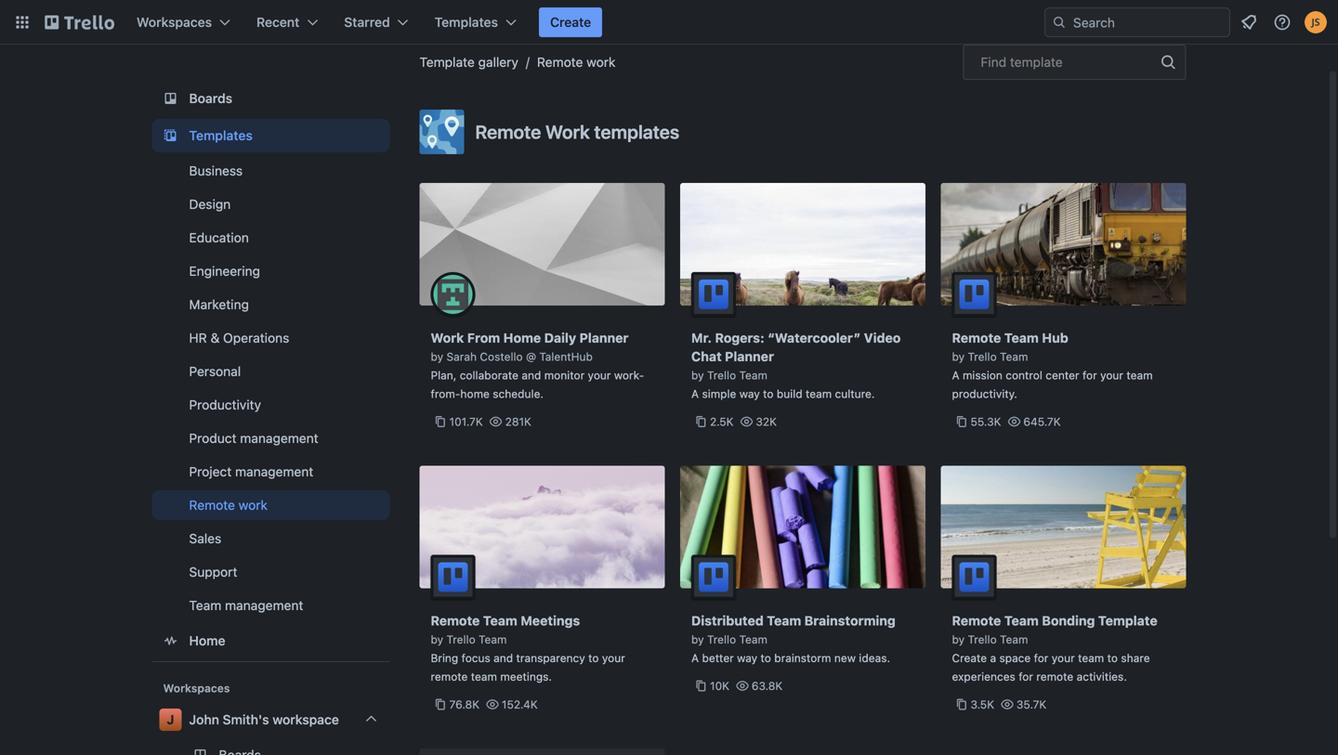 Task type: locate. For each thing, give the bounding box(es) containing it.
trello team image
[[691, 272, 736, 317], [952, 272, 997, 317], [952, 555, 997, 600]]

your
[[588, 369, 611, 382], [1100, 369, 1123, 382], [602, 652, 625, 665], [1052, 652, 1075, 665]]

board image
[[159, 87, 182, 110]]

0 horizontal spatial for
[[1019, 670, 1033, 683]]

activities.
[[1077, 670, 1127, 683]]

by up plan, in the left of the page
[[431, 350, 443, 363]]

by up better
[[691, 633, 704, 646]]

0 vertical spatial remote work
[[537, 54, 616, 70]]

trello team image for remote team meetings
[[431, 555, 475, 600]]

starred
[[344, 14, 390, 30]]

home
[[503, 330, 541, 346], [189, 633, 225, 649]]

management inside product management link
[[240, 431, 318, 446]]

remote inside remote team bonding template by trello team create a space for your team to share experiences for remote activities.
[[952, 613, 1001, 629]]

152.4k
[[502, 698, 538, 711]]

1 horizontal spatial remote
[[1036, 670, 1073, 683]]

by up mission
[[952, 350, 965, 363]]

back to home image
[[45, 7, 114, 37]]

0 vertical spatial management
[[240, 431, 318, 446]]

better
[[702, 652, 734, 665]]

remote work link down project management link
[[152, 491, 390, 520]]

0 vertical spatial planner
[[579, 330, 629, 346]]

1 vertical spatial management
[[235, 464, 313, 479]]

transparency
[[516, 652, 585, 665]]

1 horizontal spatial template
[[1098, 613, 1157, 629]]

and right focus
[[494, 652, 513, 665]]

design
[[189, 197, 231, 212]]

daily
[[544, 330, 576, 346]]

trello team image up mr. at the top right
[[691, 272, 736, 317]]

by up experiences
[[952, 633, 965, 646]]

management inside "team management" link
[[225, 598, 303, 613]]

chat
[[691, 349, 722, 364]]

1 vertical spatial and
[[494, 652, 513, 665]]

1 vertical spatial planner
[[725, 349, 774, 364]]

0 vertical spatial a
[[952, 369, 959, 382]]

planner up talenthub
[[579, 330, 629, 346]]

1 vertical spatial template
[[1098, 613, 1157, 629]]

management for product management
[[240, 431, 318, 446]]

0 vertical spatial work
[[545, 121, 590, 143]]

trello up mission
[[968, 350, 997, 363]]

business link
[[152, 156, 390, 186]]

management down productivity link
[[240, 431, 318, 446]]

project management
[[189, 464, 313, 479]]

from
[[467, 330, 500, 346]]

0 notifications image
[[1238, 11, 1260, 33]]

remote inside remote team bonding template by trello team create a space for your team to share experiences for remote activities.
[[1036, 670, 1073, 683]]

by inside distributed team brainstorming by trello team a better way to brainstorm new ideas.
[[691, 633, 704, 646]]

trello
[[968, 350, 997, 363], [707, 369, 736, 382], [447, 633, 475, 646], [707, 633, 736, 646], [968, 633, 997, 646]]

for inside remote team hub by trello team a mission control center for your team productivity.
[[1082, 369, 1097, 382]]

0 vertical spatial for
[[1082, 369, 1097, 382]]

remote work
[[537, 54, 616, 70], [189, 498, 268, 513]]

remote up '35.7k'
[[1036, 670, 1073, 683]]

1 horizontal spatial work
[[587, 54, 616, 70]]

1 horizontal spatial home
[[503, 330, 541, 346]]

1 vertical spatial for
[[1034, 652, 1049, 665]]

j
[[167, 712, 174, 728]]

0 vertical spatial templates
[[435, 14, 498, 30]]

remote up mission
[[952, 330, 1001, 346]]

create inside remote team bonding template by trello team create a space for your team to share experiences for remote activities.
[[952, 652, 987, 665]]

templates
[[435, 14, 498, 30], [189, 128, 253, 143]]

trello team image for remote team bonding template
[[952, 555, 997, 600]]

your inside remote team bonding template by trello team create a space for your team to share experiences for remote activities.
[[1052, 652, 1075, 665]]

by up bring
[[431, 633, 443, 646]]

your inside remote team meetings by trello team bring focus and transparency to your remote team meetings.
[[602, 652, 625, 665]]

1 horizontal spatial create
[[952, 652, 987, 665]]

workspaces up john at the left of page
[[163, 682, 230, 695]]

0 horizontal spatial work
[[239, 498, 268, 513]]

planner
[[579, 330, 629, 346], [725, 349, 774, 364]]

35.7k
[[1016, 698, 1047, 711]]

remote work link down create button
[[537, 54, 616, 70]]

1 horizontal spatial and
[[522, 369, 541, 382]]

0 horizontal spatial and
[[494, 652, 513, 665]]

simple
[[702, 387, 736, 400]]

0 horizontal spatial remote work
[[189, 498, 268, 513]]

0 horizontal spatial trello team image
[[431, 555, 475, 600]]

way right simple
[[739, 387, 760, 400]]

team inside remote team meetings by trello team bring focus and transparency to your remote team meetings.
[[471, 670, 497, 683]]

work
[[587, 54, 616, 70], [239, 498, 268, 513]]

your down bonding
[[1052, 652, 1075, 665]]

remote right "remote work icon"
[[475, 121, 541, 143]]

a left simple
[[691, 387, 699, 400]]

mr.
[[691, 330, 712, 346]]

team inside mr. rogers: "watercooler" video chat planner by trello team a simple way to build team culture.
[[806, 387, 832, 400]]

team up activities.
[[1078, 652, 1104, 665]]

support link
[[152, 558, 390, 587]]

workspaces up board image
[[137, 14, 212, 30]]

trello inside remote team hub by trello team a mission control center for your team productivity.
[[968, 350, 997, 363]]

1 horizontal spatial remote work link
[[537, 54, 616, 70]]

template board image
[[159, 125, 182, 147]]

remote inside remote team hub by trello team a mission control center for your team productivity.
[[952, 330, 1001, 346]]

sales
[[189, 531, 221, 546]]

project management link
[[152, 457, 390, 487]]

templates link
[[152, 119, 390, 152]]

product
[[189, 431, 237, 446]]

create inside create button
[[550, 14, 591, 30]]

0 vertical spatial way
[[739, 387, 760, 400]]

1 horizontal spatial planner
[[725, 349, 774, 364]]

meetings
[[521, 613, 580, 629]]

remote work down project
[[189, 498, 268, 513]]

collaborate
[[460, 369, 519, 382]]

management for project management
[[235, 464, 313, 479]]

1 vertical spatial work
[[239, 498, 268, 513]]

team management
[[189, 598, 303, 613]]

to up activities.
[[1107, 652, 1118, 665]]

trello up better
[[707, 633, 736, 646]]

trello team image up the a
[[952, 555, 997, 600]]

2 vertical spatial a
[[691, 652, 699, 665]]

0 horizontal spatial remote work link
[[152, 491, 390, 520]]

2 vertical spatial management
[[225, 598, 303, 613]]

trello team image for distributed team brainstorming
[[691, 555, 736, 600]]

trello up simple
[[707, 369, 736, 382]]

trello team image up bring
[[431, 555, 475, 600]]

0 vertical spatial and
[[522, 369, 541, 382]]

by
[[431, 350, 443, 363], [952, 350, 965, 363], [691, 369, 704, 382], [431, 633, 443, 646], [691, 633, 704, 646], [952, 633, 965, 646]]

templates up the template gallery link on the top left of the page
[[435, 14, 498, 30]]

1 horizontal spatial remote work
[[537, 54, 616, 70]]

remote work down create button
[[537, 54, 616, 70]]

your inside work from home daily planner by sarah costello @ talenthub plan, collaborate and monitor your work- from-home schedule.
[[588, 369, 611, 382]]

remote up bring
[[431, 613, 480, 629]]

a inside distributed team brainstorming by trello team a better way to brainstorm new ideas.
[[691, 652, 699, 665]]

645.7k
[[1023, 415, 1061, 428]]

control
[[1006, 369, 1043, 382]]

trello for remote team meetings
[[447, 633, 475, 646]]

0 vertical spatial home
[[503, 330, 541, 346]]

0 horizontal spatial create
[[550, 14, 591, 30]]

0 vertical spatial template
[[420, 54, 475, 70]]

template gallery link
[[420, 54, 518, 70]]

team right build
[[806, 387, 832, 400]]

productivity.
[[952, 387, 1017, 400]]

remote inside remote team meetings by trello team bring focus and transparency to your remote team meetings.
[[431, 613, 480, 629]]

template down templates dropdown button
[[420, 54, 475, 70]]

management
[[240, 431, 318, 446], [235, 464, 313, 479], [225, 598, 303, 613]]

1 vertical spatial way
[[737, 652, 757, 665]]

remote work link
[[537, 54, 616, 70], [152, 491, 390, 520]]

management down support link
[[225, 598, 303, 613]]

0 horizontal spatial work
[[431, 330, 464, 346]]

1 vertical spatial work
[[431, 330, 464, 346]]

trello inside distributed team brainstorming by trello team a better way to brainstorm new ideas.
[[707, 633, 736, 646]]

planner down rogers:
[[725, 349, 774, 364]]

management inside project management link
[[235, 464, 313, 479]]

templates
[[594, 121, 679, 143]]

way inside distributed team brainstorming by trello team a better way to brainstorm new ideas.
[[737, 652, 757, 665]]

0 horizontal spatial planner
[[579, 330, 629, 346]]

team down focus
[[471, 670, 497, 683]]

to right transparency
[[588, 652, 599, 665]]

template up share
[[1098, 613, 1157, 629]]

1 horizontal spatial for
[[1034, 652, 1049, 665]]

55.3k
[[971, 415, 1001, 428]]

home right home 'icon'
[[189, 633, 225, 649]]

Find template field
[[963, 45, 1186, 80]]

mr. rogers: "watercooler" video chat planner by trello team a simple way to build team culture.
[[691, 330, 901, 400]]

remote
[[431, 670, 468, 683], [1036, 670, 1073, 683]]

2 trello team image from the left
[[691, 555, 736, 600]]

your inside remote team hub by trello team a mission control center for your team productivity.
[[1100, 369, 1123, 382]]

trello team image for remote team hub
[[952, 272, 997, 317]]

trello up focus
[[447, 633, 475, 646]]

team right center
[[1127, 369, 1153, 382]]

management down product management link
[[235, 464, 313, 479]]

a inside remote team hub by trello team a mission control center for your team productivity.
[[952, 369, 959, 382]]

0 horizontal spatial home
[[189, 633, 225, 649]]

team inside remote team hub by trello team a mission control center for your team productivity.
[[1127, 369, 1153, 382]]

team
[[1127, 369, 1153, 382], [806, 387, 832, 400], [1078, 652, 1104, 665], [471, 670, 497, 683]]

281k
[[505, 415, 531, 428]]

2 horizontal spatial for
[[1082, 369, 1097, 382]]

by down the chat
[[691, 369, 704, 382]]

for down space
[[1019, 670, 1033, 683]]

1 remote from the left
[[431, 670, 468, 683]]

way right better
[[737, 652, 757, 665]]

boards
[[189, 91, 232, 106]]

home up @
[[503, 330, 541, 346]]

remote for bonding
[[952, 613, 1001, 629]]

2 remote from the left
[[1036, 670, 1073, 683]]

1 vertical spatial home
[[189, 633, 225, 649]]

1 vertical spatial create
[[952, 652, 987, 665]]

remote for meetings
[[431, 613, 480, 629]]

for for bonding
[[1034, 652, 1049, 665]]

new
[[834, 652, 856, 665]]

a
[[952, 369, 959, 382], [691, 387, 699, 400], [691, 652, 699, 665]]

to up 63.8k
[[761, 652, 771, 665]]

0 vertical spatial create
[[550, 14, 591, 30]]

trello inside remote team meetings by trello team bring focus and transparency to your remote team meetings.
[[447, 633, 475, 646]]

trello team image up distributed on the bottom of page
[[691, 555, 736, 600]]

remote down create button
[[537, 54, 583, 70]]

template
[[1010, 54, 1063, 70]]

for right center
[[1082, 369, 1097, 382]]

trello up the a
[[968, 633, 997, 646]]

primary element
[[0, 0, 1338, 45]]

to inside distributed team brainstorming by trello team a better way to brainstorm new ideas.
[[761, 652, 771, 665]]

0 horizontal spatial templates
[[189, 128, 253, 143]]

by inside remote team bonding template by trello team create a space for your team to share experiences for remote activities.
[[952, 633, 965, 646]]

1 vertical spatial a
[[691, 387, 699, 400]]

recent button
[[245, 7, 329, 37]]

and down @
[[522, 369, 541, 382]]

work inside work from home daily planner by sarah costello @ talenthub plan, collaborate and monitor your work- from-home schedule.
[[431, 330, 464, 346]]

trello team image
[[431, 555, 475, 600], [691, 555, 736, 600]]

bring
[[431, 652, 458, 665]]

to left build
[[763, 387, 774, 400]]

trello for remote team hub
[[968, 350, 997, 363]]

templates inside dropdown button
[[435, 14, 498, 30]]

1 horizontal spatial templates
[[435, 14, 498, 30]]

work left templates
[[545, 121, 590, 143]]

work down create button
[[587, 54, 616, 70]]

template
[[420, 54, 475, 70], [1098, 613, 1157, 629]]

brainstorming
[[804, 613, 896, 629]]

your left the work-
[[588, 369, 611, 382]]

a left mission
[[952, 369, 959, 382]]

and inside remote team meetings by trello team bring focus and transparency to your remote team meetings.
[[494, 652, 513, 665]]

team inside mr. rogers: "watercooler" video chat planner by trello team a simple way to build team culture.
[[739, 369, 767, 382]]

and inside work from home daily planner by sarah costello @ talenthub plan, collaborate and monitor your work- from-home schedule.
[[522, 369, 541, 382]]

1 vertical spatial workspaces
[[163, 682, 230, 695]]

your right transparency
[[602, 652, 625, 665]]

0 vertical spatial workspaces
[[137, 14, 212, 30]]

0 vertical spatial remote work link
[[537, 54, 616, 70]]

remote team bonding template by trello team create a space for your team to share experiences for remote activities.
[[952, 613, 1157, 683]]

2 vertical spatial for
[[1019, 670, 1033, 683]]

by inside remote team hub by trello team a mission control center for your team productivity.
[[952, 350, 965, 363]]

your right center
[[1100, 369, 1123, 382]]

home inside work from home daily planner by sarah costello @ talenthub plan, collaborate and monitor your work- from-home schedule.
[[503, 330, 541, 346]]

work down "project management"
[[239, 498, 268, 513]]

workspaces
[[137, 14, 212, 30], [163, 682, 230, 695]]

trello inside mr. rogers: "watercooler" video chat planner by trello team a simple way to build team culture.
[[707, 369, 736, 382]]

76.8k
[[449, 698, 480, 711]]

find template
[[981, 54, 1063, 70]]

remote down bring
[[431, 670, 468, 683]]

remote up the a
[[952, 613, 1001, 629]]

workspaces inside 'popup button'
[[137, 14, 212, 30]]

0 horizontal spatial remote
[[431, 670, 468, 683]]

Search field
[[1067, 8, 1229, 36]]

costello
[[480, 350, 523, 363]]

john
[[189, 712, 219, 728]]

schedule.
[[493, 387, 544, 400]]

work up sarah
[[431, 330, 464, 346]]

trello team image up mission
[[952, 272, 997, 317]]

for
[[1082, 369, 1097, 382], [1034, 652, 1049, 665], [1019, 670, 1033, 683]]

1 horizontal spatial trello team image
[[691, 555, 736, 600]]

a left better
[[691, 652, 699, 665]]

1 trello team image from the left
[[431, 555, 475, 600]]

for right space
[[1034, 652, 1049, 665]]

templates up business
[[189, 128, 253, 143]]

your for remote team bonding template
[[1052, 652, 1075, 665]]



Task type: vqa. For each thing, say whether or not it's contained in the screenshot.
Team management "link"
yes



Task type: describe. For each thing, give the bounding box(es) containing it.
template inside remote team bonding template by trello team create a space for your team to share experiences for remote activities.
[[1098, 613, 1157, 629]]

brainstorm
[[774, 652, 831, 665]]

meetings.
[[500, 670, 552, 683]]

product management link
[[152, 424, 390, 453]]

remote team hub by trello team a mission control center for your team productivity.
[[952, 330, 1153, 400]]

101.7k
[[449, 415, 483, 428]]

remote work icon image
[[420, 110, 464, 154]]

culture.
[[835, 387, 875, 400]]

workspaces button
[[125, 7, 242, 37]]

remote for hub
[[952, 330, 1001, 346]]

product management
[[189, 431, 318, 446]]

marketing
[[189, 297, 249, 312]]

smith's
[[223, 712, 269, 728]]

hr & operations
[[189, 330, 289, 346]]

operations
[[223, 330, 289, 346]]

1 vertical spatial templates
[[189, 128, 253, 143]]

management for team management
[[225, 598, 303, 613]]

1 vertical spatial remote work
[[189, 498, 268, 513]]

work from home daily planner by sarah costello @ talenthub plan, collaborate and monitor your work- from-home schedule.
[[431, 330, 644, 400]]

engineering
[[189, 263, 260, 279]]

open information menu image
[[1273, 13, 1292, 32]]

your for remote team meetings
[[602, 652, 625, 665]]

project
[[189, 464, 232, 479]]

find
[[981, 54, 1006, 70]]

your for remote team hub
[[1100, 369, 1123, 382]]

center
[[1046, 369, 1079, 382]]

personal
[[189, 364, 241, 379]]

planner inside mr. rogers: "watercooler" video chat planner by trello team a simple way to build team culture.
[[725, 349, 774, 364]]

work-
[[614, 369, 644, 382]]

hub
[[1042, 330, 1068, 346]]

by inside remote team meetings by trello team bring focus and transparency to your remote team meetings.
[[431, 633, 443, 646]]

productivity link
[[152, 390, 390, 420]]

talenthub
[[539, 350, 593, 363]]

@
[[526, 350, 536, 363]]

search image
[[1052, 15, 1067, 30]]

remote for templates
[[475, 121, 541, 143]]

sarah costello @ talenthub image
[[431, 272, 475, 317]]

0 vertical spatial work
[[587, 54, 616, 70]]

video
[[864, 330, 901, 346]]

to inside remote team meetings by trello team bring focus and transparency to your remote team meetings.
[[588, 652, 599, 665]]

by inside mr. rogers: "watercooler" video chat planner by trello team a simple way to build team culture.
[[691, 369, 704, 382]]

template gallery
[[420, 54, 518, 70]]

a inside mr. rogers: "watercooler" video chat planner by trello team a simple way to build team culture.
[[691, 387, 699, 400]]

1 horizontal spatial work
[[545, 121, 590, 143]]

workspace
[[273, 712, 339, 728]]

engineering link
[[152, 256, 390, 286]]

rogers:
[[715, 330, 765, 346]]

distributed team brainstorming by trello team a better way to brainstorm new ideas.
[[691, 613, 896, 665]]

2.5k
[[710, 415, 734, 428]]

trello inside remote team bonding template by trello team create a space for your team to share experiences for remote activities.
[[968, 633, 997, 646]]

remote work templates
[[475, 121, 679, 143]]

1 vertical spatial remote work link
[[152, 491, 390, 520]]

sarah
[[447, 350, 477, 363]]

32k
[[756, 415, 777, 428]]

hr & operations link
[[152, 323, 390, 353]]

business
[[189, 163, 243, 178]]

a
[[990, 652, 996, 665]]

remote team meetings by trello team bring focus and transparency to your remote team meetings.
[[431, 613, 625, 683]]

john smith (johnsmith38824343) image
[[1305, 11, 1327, 33]]

a for distributed team brainstorming
[[691, 652, 699, 665]]

by inside work from home daily planner by sarah costello @ talenthub plan, collaborate and monitor your work- from-home schedule.
[[431, 350, 443, 363]]

for for hub
[[1082, 369, 1097, 382]]

experiences
[[952, 670, 1015, 683]]

education link
[[152, 223, 390, 253]]

focus
[[461, 652, 490, 665]]

bonding
[[1042, 613, 1095, 629]]

education
[[189, 230, 249, 245]]

home image
[[159, 630, 182, 652]]

plan,
[[431, 369, 457, 382]]

sales link
[[152, 524, 390, 554]]

share
[[1121, 652, 1150, 665]]

to inside mr. rogers: "watercooler" video chat planner by trello team a simple way to build team culture.
[[763, 387, 774, 400]]

marketing link
[[152, 290, 390, 320]]

0 horizontal spatial template
[[420, 54, 475, 70]]

10k
[[710, 680, 729, 693]]

john smith's workspace
[[189, 712, 339, 728]]

63.8k
[[752, 680, 783, 693]]

personal link
[[152, 357, 390, 387]]

planner inside work from home daily planner by sarah costello @ talenthub plan, collaborate and monitor your work- from-home schedule.
[[579, 330, 629, 346]]

a for remote team hub
[[952, 369, 959, 382]]

&
[[210, 330, 220, 346]]

team inside remote team bonding template by trello team create a space for your team to share experiences for remote activities.
[[1078, 652, 1104, 665]]

starred button
[[333, 7, 420, 37]]

from-
[[431, 387, 460, 400]]

3.5k
[[971, 698, 994, 711]]

"watercooler"
[[768, 330, 861, 346]]

gallery
[[478, 54, 518, 70]]

recent
[[257, 14, 299, 30]]

productivity
[[189, 397, 261, 413]]

trello team image for mr. rogers: "watercooler" video chat planner
[[691, 272, 736, 317]]

remote down project
[[189, 498, 235, 513]]

to inside remote team bonding template by trello team create a space for your team to share experiences for remote activities.
[[1107, 652, 1118, 665]]

home link
[[152, 624, 390, 658]]

remote inside remote team meetings by trello team bring focus and transparency to your remote team meetings.
[[431, 670, 468, 683]]

distributed
[[691, 613, 764, 629]]

templates button
[[423, 7, 528, 37]]

trello for distributed team brainstorming
[[707, 633, 736, 646]]

way inside mr. rogers: "watercooler" video chat planner by trello team a simple way to build team culture.
[[739, 387, 760, 400]]

create button
[[539, 7, 602, 37]]

design link
[[152, 190, 390, 219]]

mission
[[963, 369, 1003, 382]]

build
[[777, 387, 802, 400]]

home
[[460, 387, 490, 400]]

monitor
[[544, 369, 585, 382]]



